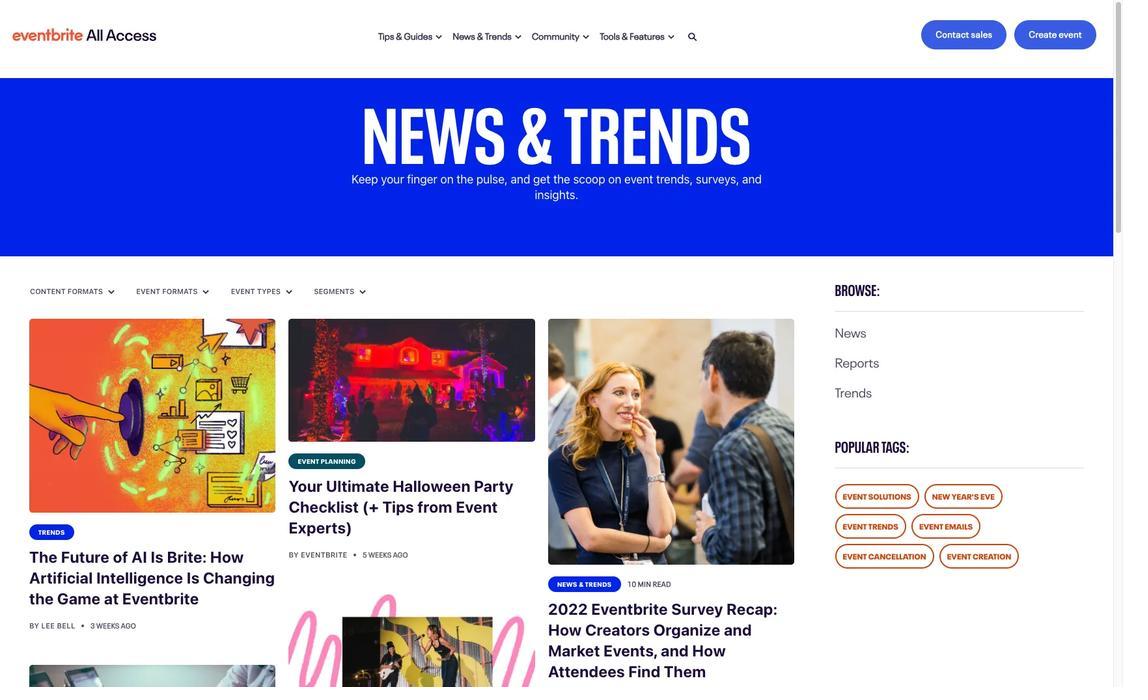 Task type: describe. For each thing, give the bounding box(es) containing it.
0 vertical spatial is
[[151, 548, 164, 566]]

future
[[61, 548, 109, 566]]

and up them
[[661, 642, 689, 660]]

changing
[[203, 569, 275, 587]]

survey
[[671, 601, 723, 619]]

arrow image for trends
[[515, 34, 521, 40]]

at
[[104, 590, 119, 608]]

create
[[1029, 27, 1057, 40]]

the inside the future of ai is brite: how artificial intelligence is changing the game at eventbrite
[[29, 590, 54, 608]]

organize
[[653, 621, 720, 640]]

recap:
[[727, 601, 778, 619]]

and left "get"
[[511, 173, 530, 186]]

event types
[[231, 287, 283, 295]]

event cancellation link
[[835, 544, 934, 569]]

event types button
[[230, 286, 293, 297]]

insights.
[[535, 188, 579, 202]]

segments button
[[313, 286, 367, 297]]

get
[[533, 173, 550, 186]]

2022
[[548, 601, 588, 619]]

by for your ultimate halloween party checklist (+ tips from event experts)
[[289, 551, 299, 559]]

1 vertical spatial news & trends
[[362, 68, 751, 184]]

your
[[289, 477, 323, 496]]

2 vertical spatial news & trends
[[557, 580, 612, 589]]

10
[[627, 579, 636, 590]]

types
[[257, 287, 281, 295]]

event cancellation
[[843, 550, 926, 562]]

ago for artificial
[[121, 620, 136, 631]]

news link
[[835, 322, 866, 341]]

tools & features
[[600, 28, 665, 41]]

arrow image for event formats
[[203, 290, 209, 295]]

(+
[[362, 498, 379, 516]]

find
[[628, 663, 661, 681]]

lee
[[41, 622, 55, 630]]

pulse,
[[476, 173, 508, 186]]

artificial
[[29, 569, 93, 587]]

event inside keep your finger on the pulse, and get the scoop on event trends, surveys, and insights.
[[624, 173, 653, 186]]

event for event solutions
[[843, 490, 867, 502]]

1 horizontal spatial trends link
[[835, 382, 872, 401]]

experts)
[[289, 519, 352, 537]]

2 on from the left
[[608, 173, 621, 186]]

content
[[30, 287, 66, 295]]

& inside tools & features link
[[622, 28, 628, 41]]

new year's eve
[[932, 490, 995, 502]]

min
[[638, 579, 651, 590]]

popular tags:
[[835, 434, 910, 457]]

from
[[418, 498, 452, 516]]

event trends link
[[835, 514, 906, 539]]

event for event cancellation
[[843, 550, 867, 562]]

the future of ai is brite: how artificial intelligence is changing the game at eventbrite link
[[29, 540, 276, 617]]

of
[[113, 548, 128, 566]]

1 vertical spatial trends link
[[29, 525, 74, 540]]

ago for from
[[393, 550, 408, 560]]

your ultimate halloween party checklist (+ tips from event experts)
[[289, 477, 514, 537]]

5 weeks ago
[[363, 550, 408, 560]]

event inside your ultimate halloween party checklist (+ tips from event experts)
[[456, 498, 498, 516]]

popular
[[835, 434, 879, 457]]

1 vertical spatial is
[[187, 569, 200, 587]]

solutions
[[868, 490, 911, 502]]

reports link
[[835, 352, 879, 371]]

halloween house party image
[[289, 319, 535, 442]]

them
[[664, 663, 706, 681]]

event for event formats
[[136, 287, 160, 295]]

event trends
[[843, 520, 898, 532]]

by for the future of ai is brite: how artificial intelligence is changing the game at eventbrite
[[29, 622, 39, 630]]

content formats button
[[29, 286, 115, 297]]

game
[[57, 590, 101, 608]]

surveys,
[[696, 173, 739, 186]]

contact
[[936, 27, 969, 40]]

arrow image for segments
[[360, 290, 366, 295]]

weeks for artificial
[[96, 620, 119, 631]]

event planning
[[298, 457, 356, 466]]

and down recap:
[[724, 621, 752, 640]]

0 vertical spatial news & trends link
[[448, 21, 527, 49]]

tips & guides
[[378, 28, 433, 41]]

arrow image
[[668, 34, 675, 40]]

keep
[[352, 173, 378, 186]]

ultimate
[[326, 477, 389, 496]]

event formats
[[136, 287, 200, 295]]

and right surveys,
[[742, 173, 762, 186]]

0 vertical spatial tips
[[378, 28, 394, 41]]

create event
[[1029, 27, 1082, 40]]

event creation
[[947, 550, 1011, 562]]

intelligence
[[96, 569, 183, 587]]

2022 eventbrite organizer and attendee survey recap image
[[548, 319, 795, 565]]

year's
[[952, 490, 979, 502]]

event solutions link
[[835, 484, 919, 509]]

contact sales link
[[921, 20, 1007, 49]]

trends,
[[656, 173, 693, 186]]

halloween
[[393, 477, 471, 496]]

trends
[[868, 520, 898, 532]]



Task type: locate. For each thing, give the bounding box(es) containing it.
arrow image right guides
[[436, 34, 442, 40]]

by eventbrite
[[289, 551, 349, 559]]

1 horizontal spatial on
[[608, 173, 621, 186]]

5
[[363, 550, 367, 560]]

arrow image
[[436, 34, 442, 40], [515, 34, 521, 40], [583, 34, 589, 40]]

event for event planning
[[298, 457, 319, 466]]

by left lee
[[29, 622, 39, 630]]

0 vertical spatial ago
[[393, 550, 408, 560]]

tags:
[[881, 434, 910, 457]]

1 on from the left
[[440, 173, 454, 186]]

1 horizontal spatial is
[[187, 569, 200, 587]]

event creation link
[[939, 544, 1019, 569]]

bell
[[57, 622, 75, 630]]

by eventbrite link
[[289, 551, 349, 559]]

1 arrow image from the left
[[436, 34, 442, 40]]

event
[[136, 287, 160, 295], [231, 287, 255, 295], [298, 457, 319, 466], [843, 490, 867, 502], [456, 498, 498, 516], [843, 520, 867, 532], [919, 520, 943, 532], [843, 550, 867, 562], [947, 550, 971, 562]]

1 horizontal spatial eventbrite
[[301, 551, 347, 559]]

0 horizontal spatial is
[[151, 548, 164, 566]]

event inside event solutions link
[[843, 490, 867, 502]]

your ultimate halloween party checklist (+ tips from event experts) link
[[289, 470, 535, 546]]

eventbrite down intelligence
[[122, 590, 199, 608]]

news & trends
[[453, 28, 512, 41], [362, 68, 751, 184], [557, 580, 612, 589]]

1 horizontal spatial formats
[[162, 287, 198, 295]]

event inside create event link
[[1059, 27, 1082, 40]]

0 horizontal spatial arrow image
[[203, 290, 209, 295]]

10 min read
[[627, 579, 671, 590]]

1 horizontal spatial arrow image
[[515, 34, 521, 40]]

eventbrite down experts)
[[301, 551, 347, 559]]

the left pulse,
[[457, 173, 473, 186]]

event inside event trends link
[[843, 520, 867, 532]]

eventbrite for by eventbrite
[[301, 551, 347, 559]]

ago right 5
[[393, 550, 408, 560]]

arrow image inside segments dropdown button
[[360, 290, 366, 295]]

event planning link
[[289, 454, 365, 470]]

party
[[474, 477, 514, 496]]

1 horizontal spatial weeks
[[368, 550, 392, 560]]

the
[[457, 173, 473, 186], [553, 173, 570, 186], [29, 590, 54, 608]]

1 horizontal spatial the
[[457, 173, 473, 186]]

3 weeks ago
[[90, 620, 136, 631]]

emails
[[945, 520, 973, 532]]

0 horizontal spatial weeks
[[96, 620, 119, 631]]

1 horizontal spatial ago
[[393, 550, 408, 560]]

2022 eventbrite survey recap: how creators organize and market events, and how attendees find them
[[548, 601, 778, 681]]

0 horizontal spatial trends link
[[29, 525, 74, 540]]

scoop
[[573, 173, 605, 186]]

event for event types
[[231, 287, 255, 295]]

tips
[[378, 28, 394, 41], [382, 498, 414, 516]]

how inside the future of ai is brite: how artificial intelligence is changing the game at eventbrite
[[210, 548, 244, 566]]

how
[[210, 548, 244, 566], [548, 621, 582, 640], [692, 642, 726, 660]]

1 vertical spatial event
[[624, 173, 653, 186]]

arrow image inside the event types popup button
[[286, 290, 292, 295]]

event
[[1059, 27, 1082, 40], [624, 173, 653, 186]]

eve
[[980, 490, 995, 502]]

your
[[381, 173, 404, 186]]

arrow image inside the tips & guides link
[[436, 34, 442, 40]]

3 arrow image from the left
[[583, 34, 589, 40]]

1 horizontal spatial arrow image
[[360, 290, 366, 295]]

is
[[151, 548, 164, 566], [187, 569, 200, 587]]

event inside event formats popup button
[[136, 287, 160, 295]]

arrow image right event formats
[[203, 290, 209, 295]]

event inside the event cancellation link
[[843, 550, 867, 562]]

event inside event emails link
[[919, 520, 943, 532]]

trends link down reports 'link'
[[835, 382, 872, 401]]

and
[[511, 173, 530, 186], [742, 173, 762, 186], [724, 621, 752, 640], [661, 642, 689, 660]]

arrow image inside community "link"
[[583, 34, 589, 40]]

1 horizontal spatial by
[[289, 551, 299, 559]]

event emails
[[919, 520, 973, 532]]

ago right 3
[[121, 620, 136, 631]]

0 horizontal spatial how
[[210, 548, 244, 566]]

on right finger
[[440, 173, 454, 186]]

reports
[[835, 352, 879, 371]]

community link
[[527, 21, 595, 49]]

planning
[[321, 457, 356, 466]]

on right scoop
[[608, 173, 621, 186]]

arrow image left community
[[515, 34, 521, 40]]

by lee bell link
[[29, 622, 77, 630]]

0 horizontal spatial ago
[[121, 620, 136, 631]]

2 arrow image from the left
[[515, 34, 521, 40]]

2 horizontal spatial the
[[553, 173, 570, 186]]

eventbrite inside "2022 eventbrite survey recap: how creators organize and market events, and how attendees find them"
[[591, 601, 668, 619]]

event right 'create'
[[1059, 27, 1082, 40]]

search icon image
[[688, 32, 697, 42]]

segments
[[314, 287, 356, 295]]

formats for event
[[162, 287, 198, 295]]

checklist
[[289, 498, 359, 516]]

arrow image right the 'types'
[[286, 290, 292, 295]]

by lee bell
[[29, 622, 77, 630]]

1 vertical spatial how
[[548, 621, 582, 640]]

weeks right 3
[[96, 620, 119, 631]]

tips right (+
[[382, 498, 414, 516]]

0 horizontal spatial arrow image
[[436, 34, 442, 40]]

weeks for from
[[368, 550, 392, 560]]

2 horizontal spatial how
[[692, 642, 726, 660]]

0 horizontal spatial arrow image
[[108, 290, 115, 295]]

0 vertical spatial by
[[289, 551, 299, 559]]

how down organize
[[692, 642, 726, 660]]

0 horizontal spatial by
[[29, 622, 39, 630]]

event inside event creation "link"
[[947, 550, 971, 562]]

1 horizontal spatial news & trends link
[[548, 577, 621, 593]]

2 arrow image from the left
[[286, 290, 292, 295]]

0 vertical spatial how
[[210, 548, 244, 566]]

the future of ai is brite: how artificial intelligence is changing the game at eventbrite
[[29, 548, 275, 608]]

trends link
[[835, 382, 872, 401], [29, 525, 74, 540]]

arrow image for guides
[[436, 34, 442, 40]]

2022 eventbrite survey recap: how creators organize and market events, and how attendees find them link
[[548, 593, 795, 688]]

event for event emails
[[919, 520, 943, 532]]

the up insights.
[[553, 173, 570, 186]]

news
[[453, 28, 475, 41], [362, 68, 506, 184], [835, 322, 866, 341], [557, 580, 577, 589]]

eventbrite for 2022 eventbrite survey recap: how creators organize and market events, and how attendees find them
[[591, 601, 668, 619]]

community
[[532, 28, 580, 41]]

event left trends,
[[624, 173, 653, 186]]

new
[[932, 490, 950, 502]]

keep your finger on the pulse, and get the scoop on event trends, surveys, and insights.
[[352, 173, 762, 202]]

finger
[[407, 173, 437, 186]]

2 horizontal spatial eventbrite
[[591, 601, 668, 619]]

arrow image
[[203, 290, 209, 295], [286, 290, 292, 295]]

cancellation
[[868, 550, 926, 562]]

1 vertical spatial ago
[[121, 620, 136, 631]]

1 vertical spatial tips
[[382, 498, 414, 516]]

2 vertical spatial how
[[692, 642, 726, 660]]

tools & features link
[[595, 21, 680, 49]]

2 arrow image from the left
[[360, 290, 366, 295]]

events,
[[604, 642, 657, 660]]

logo eventbrite image
[[10, 23, 158, 47]]

sales
[[971, 27, 992, 40]]

1 arrow image from the left
[[203, 290, 209, 295]]

arrow image for event types
[[286, 290, 292, 295]]

arrow image inside content formats dropdown button
[[108, 290, 115, 295]]

0 horizontal spatial formats
[[68, 287, 103, 295]]

event formats button
[[136, 286, 210, 297]]

0 horizontal spatial event
[[624, 173, 653, 186]]

weeks
[[368, 550, 392, 560], [96, 620, 119, 631]]

is right ai on the bottom of the page
[[151, 548, 164, 566]]

ago
[[393, 550, 408, 560], [121, 620, 136, 631]]

ai
[[132, 548, 147, 566]]

0 vertical spatial event
[[1059, 27, 1082, 40]]

2 horizontal spatial arrow image
[[583, 34, 589, 40]]

how down 2022
[[548, 621, 582, 640]]

tips & guides link
[[373, 21, 448, 49]]

tips left guides
[[378, 28, 394, 41]]

new year's eve link
[[924, 484, 1003, 509]]

is down brite:
[[187, 569, 200, 587]]

0 horizontal spatial on
[[440, 173, 454, 186]]

creation
[[973, 550, 1011, 562]]

tips inside your ultimate halloween party checklist (+ tips from event experts)
[[382, 498, 414, 516]]

0 vertical spatial trends link
[[835, 382, 872, 401]]

browse:
[[835, 277, 880, 300]]

event inside event planning "link"
[[298, 457, 319, 466]]

the
[[29, 548, 58, 566]]

arrow image inside event formats popup button
[[203, 290, 209, 295]]

0 horizontal spatial the
[[29, 590, 54, 608]]

eventbrite inside the future of ai is brite: how artificial intelligence is changing the game at eventbrite
[[122, 590, 199, 608]]

the up lee
[[29, 590, 54, 608]]

market
[[548, 642, 600, 660]]

arrow image for content formats
[[108, 290, 115, 295]]

&
[[396, 28, 402, 41], [477, 28, 483, 41], [622, 28, 628, 41], [517, 68, 553, 184], [579, 580, 584, 589]]

event inside the event types popup button
[[231, 287, 255, 295]]

read
[[653, 579, 671, 590]]

1 formats from the left
[[68, 287, 103, 295]]

1 vertical spatial weeks
[[96, 620, 119, 631]]

& inside the tips & guides link
[[396, 28, 402, 41]]

arrow image left tools
[[583, 34, 589, 40]]

formats for content
[[68, 287, 103, 295]]

contact sales
[[936, 27, 992, 40]]

0 horizontal spatial eventbrite
[[122, 590, 199, 608]]

0 vertical spatial weeks
[[368, 550, 392, 560]]

3
[[90, 620, 95, 631]]

event for event creation
[[947, 550, 971, 562]]

1 arrow image from the left
[[108, 290, 115, 295]]

1 horizontal spatial arrow image
[[286, 290, 292, 295]]

1 horizontal spatial how
[[548, 621, 582, 640]]

arrow image right segments
[[360, 290, 366, 295]]

event emails link
[[911, 514, 981, 539]]

event solutions
[[843, 490, 911, 502]]

how up changing
[[210, 548, 244, 566]]

1 vertical spatial by
[[29, 622, 39, 630]]

eventbrite up creators
[[591, 601, 668, 619]]

arrow image right content formats in the top of the page
[[108, 290, 115, 295]]

2 formats from the left
[[162, 287, 198, 295]]

create event link
[[1015, 20, 1096, 49]]

event for event trends
[[843, 520, 867, 532]]

on
[[440, 173, 454, 186], [608, 173, 621, 186]]

formats inside dropdown button
[[68, 287, 103, 295]]

weeks right 5
[[368, 550, 392, 560]]

0 horizontal spatial news & trends link
[[448, 21, 527, 49]]

by down experts)
[[289, 551, 299, 559]]

0 vertical spatial news & trends
[[453, 28, 512, 41]]

eventbrite
[[301, 551, 347, 559], [122, 590, 199, 608], [591, 601, 668, 619]]

guides
[[404, 28, 433, 41]]

formats inside popup button
[[162, 287, 198, 295]]

tools
[[600, 28, 620, 41]]

1 vertical spatial news & trends link
[[548, 577, 621, 593]]

arrow image
[[108, 290, 115, 295], [360, 290, 366, 295]]

1 horizontal spatial event
[[1059, 27, 1082, 40]]

trends link up 'the'
[[29, 525, 74, 540]]

creators
[[585, 621, 650, 640]]

content formats
[[30, 287, 105, 295]]



Task type: vqa. For each thing, say whether or not it's contained in the screenshot.
Eventbrite to the middle
yes



